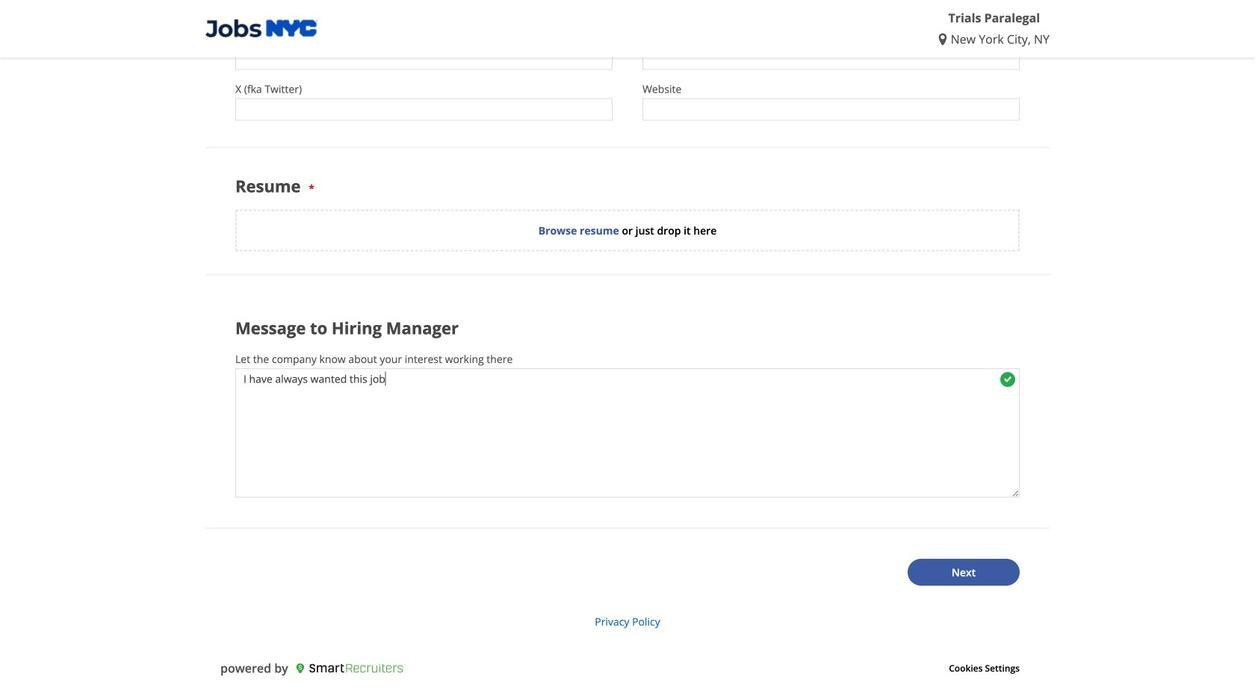 Task type: describe. For each thing, give the bounding box(es) containing it.
location image
[[939, 33, 951, 45]]

city of new york logo image
[[205, 19, 318, 37]]



Task type: vqa. For each thing, say whether or not it's contained in the screenshot.
City of New York Logo on the left top of page
yes



